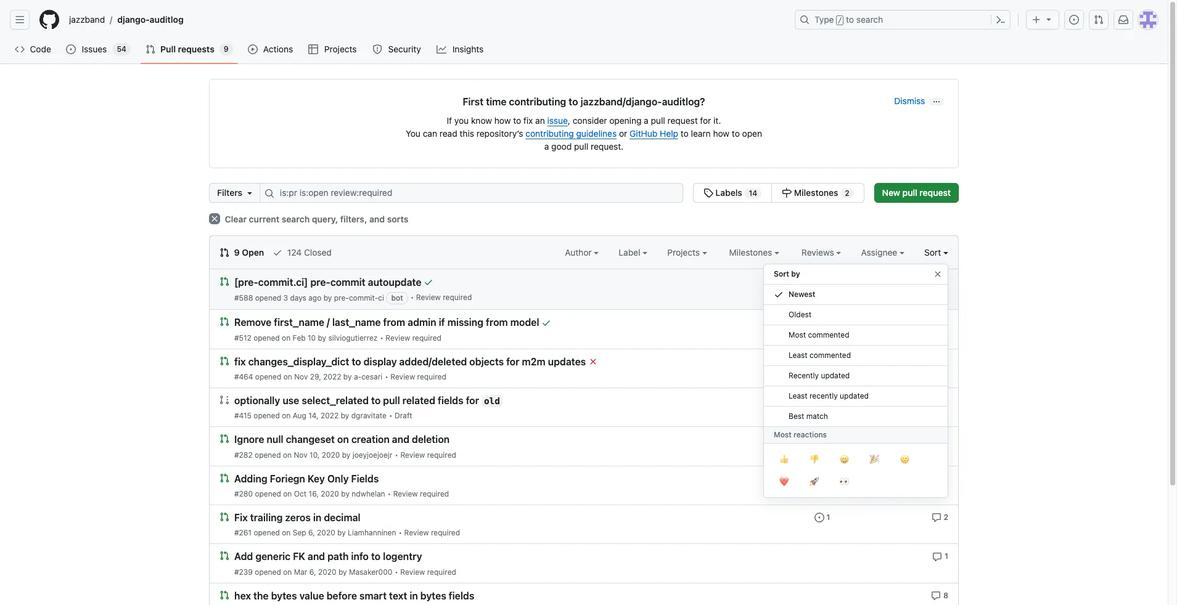 Task type: locate. For each thing, give the bounding box(es) containing it.
draft pull request image
[[220, 395, 229, 405]]

open pull request element left add
[[220, 551, 229, 561]]

0 vertical spatial a
[[644, 115, 649, 126]]

projects button
[[667, 246, 707, 259]]

add generic fk and path info to logentry link
[[234, 552, 422, 563]]

0 vertical spatial 3
[[283, 294, 288, 303]]

on inside add generic fk and path info to logentry #239             opened on mar 6, 2020 by masaker000 • review required
[[283, 568, 292, 577]]

by left a-
[[343, 372, 352, 382]]

on left oct
[[283, 490, 292, 499]]

open pull request image for remove first_name / last_name from admin if missing from model
[[220, 317, 229, 327]]

/ inside the 'type / to search'
[[838, 16, 842, 25]]

2 vertical spatial and
[[308, 552, 325, 563]]

by down decimal on the bottom left
[[337, 529, 346, 538]]

play image
[[248, 44, 258, 54]]

1 horizontal spatial a
[[644, 115, 649, 126]]

0 vertical spatial least
[[789, 351, 808, 360]]

1 open pull request image from the top
[[220, 277, 229, 287]]

2 comment image from the top
[[932, 357, 941, 367]]

review inside fix trailing zeros in decimal #261             opened on sep 6, 2020 by liamhanninen • review required
[[404, 529, 429, 538]]

draft pull request element
[[220, 395, 229, 405]]

3 open pull request image from the top
[[220, 512, 229, 522]]

1 horizontal spatial /
[[327, 317, 330, 328]]

1 from from the left
[[383, 317, 405, 328]]

1 vertical spatial 1 link
[[814, 512, 830, 523]]

1 vertical spatial least
[[789, 392, 808, 401]]

4 comment image from the top
[[931, 435, 941, 445]]

review down fix changes_display_dict to display added/deleted objects for m2m updates
[[391, 372, 415, 382]]

learn
[[691, 128, 711, 139]]

requests
[[178, 44, 214, 54]]

homepage image
[[39, 10, 59, 30]]

1 horizontal spatial bytes
[[420, 591, 446, 602]]

2 open pull request element from the top
[[220, 317, 229, 327]]

nov inside ignore null changeset on creation and deletion #282             opened on nov 10, 2020 by joeyjoejoejr • review required
[[294, 451, 308, 460]]

1 horizontal spatial pre-
[[334, 294, 349, 303]]

fix changes_display_dict to display added/deleted objects for m2m updates
[[234, 356, 586, 368]]

opened down generic
[[255, 568, 281, 577]]

open pull request image left ignore
[[220, 434, 229, 444]]

table image
[[309, 44, 318, 54]]

review required link right ndwhelan
[[393, 490, 449, 499]]

• inside adding foriegn key only fields #280             opened on oct 16, 2020 by ndwhelan • review required
[[388, 490, 391, 499]]

0 vertical spatial in
[[313, 513, 322, 524]]

review inside ignore null changeset on creation and deletion #282             opened on nov 10, 2020 by joeyjoejoejr • review required
[[400, 451, 425, 460]]

6 comment image from the top
[[931, 591, 941, 601]]

0 vertical spatial 6,
[[308, 529, 315, 538]]

0 horizontal spatial from
[[383, 317, 405, 328]]

for left the m2m
[[506, 356, 520, 368]]

/ right type at right top
[[838, 16, 842, 25]]

a up github
[[644, 115, 649, 126]]

0 vertical spatial updated
[[821, 371, 850, 381]]

open pull request element
[[220, 276, 229, 287], [220, 317, 229, 327], [220, 356, 229, 366], [220, 434, 229, 444], [220, 473, 229, 483], [220, 512, 229, 522], [220, 551, 229, 561], [220, 590, 229, 600]]

1 vertical spatial and
[[392, 435, 410, 446]]

0 vertical spatial pre-
[[310, 277, 330, 288]]

1 vertical spatial nov
[[294, 451, 308, 460]]

2020 down decimal on the bottom left
[[317, 529, 335, 538]]

open pull request image
[[220, 356, 229, 366], [220, 434, 229, 444], [220, 473, 229, 483], [220, 590, 229, 600]]

open pull request element up "draft pull request" element
[[220, 356, 229, 366]]

issue element
[[693, 183, 864, 203]]

pull requests
[[160, 44, 214, 54]]

/ up '#512             opened on feb 10 by silviogutierrez • review required'
[[327, 317, 330, 328]]

2 link
[[932, 356, 948, 367], [932, 395, 948, 406], [932, 473, 948, 483], [932, 512, 948, 523]]

1 vertical spatial search
[[282, 214, 310, 224]]

insights
[[453, 44, 484, 54]]

0 horizontal spatial how
[[494, 115, 511, 126]]

2 open pull request image from the top
[[220, 434, 229, 444]]

milestones for milestones 2
[[794, 187, 838, 198]]

0 vertical spatial 1
[[827, 318, 830, 327]]

1 comment image from the top
[[931, 318, 941, 328]]

best match link
[[764, 407, 948, 427]]

opened down null
[[255, 451, 281, 460]]

to up dgravitate link
[[371, 395, 381, 407]]

2 from from the left
[[486, 317, 508, 328]]

1 vertical spatial a
[[544, 141, 549, 152]]

by down 'ignore null changeset on creation and deletion' link
[[342, 451, 350, 460]]

29,
[[310, 372, 321, 382]]

🚀 link
[[799, 471, 829, 493]]

5 comment image from the top
[[932, 513, 941, 523]]

milestones for milestones
[[729, 247, 775, 258]]

0 horizontal spatial milestones
[[729, 247, 775, 258]]

actions link
[[243, 40, 299, 59]]

open pull request element left ignore
[[220, 434, 229, 444]]

1 vertical spatial 6,
[[309, 568, 316, 577]]

pull up draft
[[383, 395, 400, 407]]

review required link up logentry
[[404, 529, 460, 538]]

1 open pull request element from the top
[[220, 276, 229, 287]]

1 vertical spatial 2022
[[321, 411, 339, 421]]

issue opened image
[[1069, 15, 1079, 25], [66, 44, 76, 54], [814, 318, 824, 328], [814, 513, 824, 523]]

2 link down 4 link
[[932, 356, 948, 367]]

/ inside jazzband / django-auditlog
[[110, 14, 112, 25]]

and right the fk
[[308, 552, 325, 563]]

required inside add generic fk and path info to logentry #239             opened on mar 6, 2020 by masaker000 • review required
[[427, 568, 456, 577]]

1 horizontal spatial milestones
[[794, 187, 838, 198]]

7 open pull request element from the top
[[220, 551, 229, 561]]

comment image inside 8 link
[[931, 591, 941, 601]]

before
[[327, 591, 357, 602]]

open pull request image left "fix" at the left bottom of the page
[[220, 512, 229, 522]]

None search field
[[209, 183, 864, 203]]

2 vertical spatial for
[[466, 395, 479, 407]]

by inside menu
[[791, 270, 800, 279]]

2022 right the "29,"
[[323, 372, 341, 382]]

0 horizontal spatial projects
[[324, 44, 357, 54]]

1 vertical spatial for
[[506, 356, 520, 368]]

clear current search query, filters, and sorts link
[[209, 213, 408, 224]]

1 horizontal spatial and
[[369, 214, 385, 224]]

consider
[[573, 115, 607, 126]]

1 vertical spatial git pull request image
[[146, 44, 155, 54]]

null
[[267, 435, 283, 446]]

command palette image
[[996, 15, 1006, 25]]

0 horizontal spatial git pull request image
[[146, 44, 155, 54]]

54
[[117, 44, 126, 54]]

review required link for silviogutierrez
[[386, 333, 441, 343]]

open pull request image left remove
[[220, 317, 229, 327]]

contributing up an
[[509, 96, 566, 107]]

security
[[388, 44, 421, 54]]

comment image for remove first_name / last_name from admin if missing from model
[[931, 318, 941, 328]]

1 vertical spatial request
[[920, 187, 951, 198]]

0 vertical spatial projects
[[324, 44, 357, 54]]

Search all issues text field
[[260, 183, 683, 203]]

by inside optionally use select_related to pull related fields for old #415             opened on aug 14, 2022 by dgravitate • draft
[[341, 411, 349, 421]]

deletion
[[412, 435, 450, 446]]

2 for fix trailing zeros in decimal
[[944, 513, 948, 522]]

first
[[463, 96, 484, 107]]

most down best
[[774, 430, 792, 440]]

to up the ,
[[569, 96, 578, 107]]

missing
[[447, 317, 484, 328]]

filters
[[217, 187, 242, 198]]

recently
[[810, 392, 838, 401]]

1 horizontal spatial git pull request image
[[1094, 15, 1104, 25]]

by inside adding foriegn key only fields #280             opened on oct 16, 2020 by ndwhelan • review required
[[341, 490, 350, 499]]

[pre-commit.ci] pre-commit autoupdate
[[234, 277, 422, 288]]

fix left an
[[524, 115, 533, 126]]

contributing guidelines link
[[526, 128, 617, 139]]

0 horizontal spatial /
[[110, 14, 112, 25]]

fix up #464
[[234, 356, 246, 368]]

/ for jazzband
[[110, 14, 112, 25]]

1 vertical spatial updated
[[840, 392, 869, 401]]

🚀
[[810, 475, 819, 488]]

silviogutierrez link
[[328, 333, 378, 343]]

sort up close menu icon
[[924, 247, 941, 258]]

opened inside fix trailing zeros in decimal #261             opened on sep 6, 2020 by liamhanninen • review required
[[254, 529, 280, 538]]

1 vertical spatial commented
[[810, 351, 851, 360]]

pre- down commit
[[334, 294, 349, 303]]

filters,
[[340, 214, 367, 224]]

required inside fix trailing zeros in decimal #261             opened on sep 6, 2020 by liamhanninen • review required
[[431, 529, 460, 538]]

• down the remove first_name / last_name from admin if missing from model
[[380, 333, 384, 343]]

from left model
[[486, 317, 508, 328]]

2020 inside adding foriegn key only fields #280             opened on oct 16, 2020 by ndwhelan • review required
[[321, 490, 339, 499]]

bytes right "the"
[[271, 591, 297, 602]]

6, inside fix trailing zeros in decimal #261             opened on sep 6, 2020 by liamhanninen • review required
[[308, 529, 315, 538]]

pull
[[651, 115, 665, 126], [574, 141, 588, 152], [903, 187, 917, 198], [383, 395, 400, 407]]

• inside ignore null changeset on creation and deletion #282             opened on nov 10, 2020 by joeyjoejoejr • review required
[[395, 451, 398, 460]]

reactions
[[794, 430, 827, 440]]

projects right label popup button
[[667, 247, 702, 258]]

9 left play image
[[224, 44, 229, 54]]

6, right mar
[[309, 568, 316, 577]]

by inside add generic fk and path info to logentry #239             opened on mar 6, 2020 by masaker000 • review required
[[339, 568, 347, 577]]

projects
[[324, 44, 357, 54], [667, 247, 702, 258]]

2 horizontal spatial for
[[700, 115, 711, 126]]

sort inside menu
[[774, 270, 789, 279]]

most down oldest
[[789, 331, 806, 340]]

8 open pull request element from the top
[[220, 590, 229, 600]]

1 vertical spatial milestones
[[729, 247, 775, 258]]

open pull request element left adding
[[220, 473, 229, 483]]

6, inside add generic fk and path info to logentry #239             opened on mar 6, 2020 by masaker000 • review required
[[309, 568, 316, 577]]

github
[[630, 128, 658, 139]]

dgravitate link
[[351, 411, 387, 421]]

review required link for pre-commit-ci
[[416, 293, 472, 302]]

6, right sep
[[308, 529, 315, 538]]

least inside least recently updated link
[[789, 392, 808, 401]]

2 link up comment image
[[932, 512, 948, 523]]

0 vertical spatial how
[[494, 115, 511, 126]]

on left mar
[[283, 568, 292, 577]]

sort button
[[924, 246, 948, 259]]

,
[[568, 115, 570, 126]]

good
[[551, 141, 572, 152]]

least up recently
[[789, 351, 808, 360]]

2020 right 16,
[[321, 490, 339, 499]]

0 horizontal spatial search
[[282, 214, 310, 224]]

comment image for fix changes_display_dict to display added/deleted objects for m2m updates
[[932, 357, 941, 367]]

9 right git pull request image
[[234, 247, 240, 258]]

4 open pull request element from the top
[[220, 434, 229, 444]]

0 vertical spatial git pull request image
[[1094, 15, 1104, 25]]

recently updated
[[789, 371, 850, 381]]

1 for fix trailing zeros in decimal
[[827, 513, 830, 522]]

•
[[411, 293, 414, 302], [380, 333, 384, 343], [385, 372, 388, 382], [389, 411, 393, 421], [395, 451, 398, 460], [388, 490, 391, 499], [399, 529, 402, 538], [395, 568, 398, 577]]

draft link
[[395, 411, 412, 421]]

fix trailing zeros in decimal link
[[234, 513, 361, 524]]

on left sep
[[282, 529, 291, 538]]

3 link
[[931, 434, 948, 445]]

1 vertical spatial sort
[[774, 270, 789, 279]]

2020 inside ignore null changeset on creation and deletion #282             opened on nov 10, 2020 by joeyjoejoejr • review required
[[322, 451, 340, 460]]

request.
[[591, 141, 624, 152]]

/
[[110, 14, 112, 25], [838, 16, 842, 25], [327, 317, 330, 328]]

issues
[[82, 44, 107, 54]]

read
[[440, 128, 457, 139]]

9 open link
[[220, 246, 264, 259]]

pre-commit-ci link
[[334, 294, 384, 303]]

milestone image
[[782, 188, 792, 198]]

nov left the "29,"
[[294, 372, 308, 382]]

9 for 9
[[224, 44, 229, 54]]

1 horizontal spatial in
[[410, 591, 418, 602]]

1 vertical spatial fix
[[234, 356, 246, 368]]

0 vertical spatial fields
[[438, 395, 464, 407]]

2 horizontal spatial /
[[838, 16, 842, 25]]

comment image inside 4 link
[[931, 318, 941, 328]]

1 vertical spatial in
[[410, 591, 418, 602]]

0 horizontal spatial and
[[308, 552, 325, 563]]

how up repository's
[[494, 115, 511, 126]]

issue link
[[547, 115, 568, 126]]

open pull request element left remove
[[220, 317, 229, 327]]

review required link
[[416, 293, 472, 302], [386, 333, 441, 343], [391, 372, 446, 382], [400, 451, 456, 460], [393, 490, 449, 499], [404, 529, 460, 538], [400, 568, 456, 577]]

open pull request image for fix trailing zeros in decimal
[[220, 512, 229, 522]]

trailing
[[250, 513, 283, 524]]

1 link up 8 link
[[933, 551, 948, 562]]

opening
[[609, 115, 642, 126]]

check image
[[273, 248, 283, 258]]

open pull request image for [pre-commit.ci] pre-commit autoupdate
[[220, 277, 229, 287]]

0 vertical spatial nov
[[294, 372, 308, 382]]

fix
[[524, 115, 533, 126], [234, 356, 246, 368]]

0 vertical spatial 1 link
[[814, 317, 830, 328]]

0 horizontal spatial for
[[466, 395, 479, 407]]

2 link for decimal
[[932, 512, 948, 523]]

1 vertical spatial projects
[[667, 247, 702, 258]]

from down bot
[[383, 317, 405, 328]]

by inside fix trailing zeros in decimal #261             opened on sep 6, 2020 by liamhanninen • review required
[[337, 529, 346, 538]]

request right new
[[920, 187, 951, 198]]

fields inside optionally use select_related to pull related fields for old #415             opened on aug 14, 2022 by dgravitate • draft
[[438, 395, 464, 407]]

0 vertical spatial and
[[369, 214, 385, 224]]

request up help
[[668, 115, 698, 126]]

1 vertical spatial 1
[[827, 513, 830, 522]]

label
[[619, 247, 643, 258]]

value
[[299, 591, 324, 602]]

open pull request image left add
[[220, 551, 229, 561]]

1 horizontal spatial how
[[713, 128, 730, 139]]

review required link for masaker000
[[400, 568, 456, 577]]

commented inside the least commented link
[[810, 351, 851, 360]]

review down the deletion
[[400, 451, 425, 460]]

1 horizontal spatial 3
[[944, 435, 948, 444]]

opened down trailing
[[254, 529, 280, 538]]

open pull request element left hex
[[220, 590, 229, 600]]

how
[[494, 115, 511, 126], [713, 128, 730, 139]]

commented up least commented
[[808, 331, 850, 340]]

filters button
[[209, 183, 260, 203]]

• down logentry
[[395, 568, 398, 577]]

• left draft
[[389, 411, 393, 421]]

1 horizontal spatial projects
[[667, 247, 702, 258]]

0 horizontal spatial a
[[544, 141, 549, 152]]

least up best
[[789, 392, 808, 401]]

newest link
[[764, 285, 948, 305]]

6,
[[308, 529, 315, 538], [309, 568, 316, 577]]

1 horizontal spatial sort
[[924, 247, 941, 258]]

3 open pull request image from the top
[[220, 473, 229, 483]]

2 inside milestones 2
[[845, 189, 850, 198]]

1 vertical spatial fields
[[449, 591, 474, 602]]

• inside fix trailing zeros in decimal #261             opened on sep 6, 2020 by liamhanninen • review required
[[399, 529, 402, 538]]

open pull request image for add generic fk and path info to logentry
[[220, 551, 229, 561]]

opened inside adding foriegn key only fields #280             opened on oct 16, 2020 by ndwhelan • review required
[[255, 490, 281, 499]]

[pre-
[[234, 277, 258, 288]]

to up repository's
[[513, 115, 521, 126]]

1 vertical spatial 9
[[234, 247, 240, 258]]

a
[[644, 115, 649, 126], [544, 141, 549, 152]]

5 open pull request element from the top
[[220, 473, 229, 483]]

opened inside ignore null changeset on creation and deletion #282             opened on nov 10, 2020 by joeyjoejoejr • review required
[[255, 451, 281, 460]]

by up newest
[[791, 270, 800, 279]]

2 2 link from the top
[[932, 395, 948, 406]]

list
[[64, 10, 788, 30]]

review right ndwhelan
[[393, 490, 418, 499]]

2 least from the top
[[789, 392, 808, 401]]

comment image
[[931, 318, 941, 328], [932, 357, 941, 367], [932, 396, 941, 406], [931, 435, 941, 445], [932, 513, 941, 523], [931, 591, 941, 601]]

open pull request image left [pre-
[[220, 277, 229, 287]]

review required link down fix changes_display_dict to display added/deleted objects for m2m updates
[[391, 372, 446, 382]]

3 open pull request element from the top
[[220, 356, 229, 366]]

2 vertical spatial 1
[[945, 552, 948, 561]]

bytes
[[271, 591, 297, 602], [420, 591, 446, 602]]

1 vertical spatial how
[[713, 128, 730, 139]]

1 horizontal spatial from
[[486, 317, 508, 328]]

to left open
[[732, 128, 740, 139]]

open pull request element for [pre-commit.ci] pre-commit autoupdate
[[220, 276, 229, 287]]

commit.ci]
[[258, 277, 308, 288]]

open pull request element left "fix" at the left bottom of the page
[[220, 512, 229, 522]]

pull inside to learn how to open a good pull request.
[[574, 141, 588, 152]]

0 horizontal spatial in
[[313, 513, 322, 524]]

1 vertical spatial 3
[[944, 435, 948, 444]]

0 vertical spatial sort
[[924, 247, 941, 258]]

1 open pull request image from the top
[[220, 356, 229, 366]]

commented inside most commented link
[[808, 331, 850, 340]]

opened inside optionally use select_related to pull related fields for old #415             opened on aug 14, 2022 by dgravitate • draft
[[254, 411, 280, 421]]

on left aug
[[282, 411, 291, 421]]

review up logentry
[[404, 529, 429, 538]]

0 horizontal spatial sort
[[774, 270, 789, 279]]

smart
[[359, 591, 387, 602]]

9 for 9 open
[[234, 247, 240, 258]]

4 2 link from the top
[[932, 512, 948, 523]]

type
[[815, 14, 834, 25]]

0 horizontal spatial bytes
[[271, 591, 297, 602]]

0 vertical spatial search
[[857, 14, 883, 25]]

model
[[510, 317, 539, 328]]

open pull request image
[[220, 277, 229, 287], [220, 317, 229, 327], [220, 512, 229, 522], [220, 551, 229, 561]]

oldest link
[[764, 305, 948, 326]]

1 bytes from the left
[[271, 591, 297, 602]]

sort inside popup button
[[924, 247, 941, 258]]

the
[[253, 591, 269, 602]]

2022
[[323, 372, 341, 382], [321, 411, 339, 421]]

Issues search field
[[260, 183, 683, 203]]

review required link down 11 / 11 checks ok icon
[[416, 293, 472, 302]]

opened down remove
[[254, 333, 280, 343]]

milestones inside the 'milestones' popup button
[[729, 247, 775, 258]]

4 open pull request image from the top
[[220, 551, 229, 561]]

milestones inside 'issue' "element"
[[794, 187, 838, 198]]

0 vertical spatial commented
[[808, 331, 850, 340]]

a down you can read this repository's contributing guidelines or github help
[[544, 141, 549, 152]]

0 vertical spatial 9
[[224, 44, 229, 54]]

6 open pull request element from the top
[[220, 512, 229, 522]]

comment image inside 3 link
[[931, 435, 941, 445]]

search left query,
[[282, 214, 310, 224]]

newest
[[789, 290, 815, 299]]

0 vertical spatial milestones
[[794, 187, 838, 198]]

git pull request image
[[1094, 15, 1104, 25], [146, 44, 155, 54]]

0 vertical spatial contributing
[[509, 96, 566, 107]]

1 horizontal spatial 9
[[234, 247, 240, 258]]

pull
[[160, 44, 176, 54]]

updated down recently updated link at bottom
[[840, 392, 869, 401]]

by inside ignore null changeset on creation and deletion #282             opened on nov 10, 2020 by joeyjoejoejr • review required
[[342, 451, 350, 460]]

10
[[308, 333, 316, 343]]

1 down 🚀 link
[[827, 513, 830, 522]]

• inside add generic fk and path info to logentry #239             opened on mar 6, 2020 by masaker000 • review required
[[395, 568, 398, 577]]

git pull request image left pull
[[146, 44, 155, 54]]

1 vertical spatial pre-
[[334, 294, 349, 303]]

on left feb
[[282, 333, 291, 343]]

updated inside least recently updated link
[[840, 392, 869, 401]]

on inside fix trailing zeros in decimal #261             opened on sep 6, 2020 by liamhanninen • review required
[[282, 529, 291, 538]]

how down it.
[[713, 128, 730, 139]]

1 up most commented
[[827, 318, 830, 327]]

commented
[[808, 331, 850, 340], [810, 351, 851, 360]]

zeros
[[285, 513, 311, 524]]

1 vertical spatial most
[[774, 430, 792, 440]]

by
[[791, 270, 800, 279], [324, 294, 332, 303], [318, 333, 326, 343], [343, 372, 352, 382], [341, 411, 349, 421], [342, 451, 350, 460], [341, 490, 350, 499], [337, 529, 346, 538], [339, 568, 347, 577]]

2 vertical spatial 1 link
[[933, 551, 948, 562]]

and inside ignore null changeset on creation and deletion #282             opened on nov 10, 2020 by joeyjoejoejr • review required
[[392, 435, 410, 446]]

• inside optionally use select_related to pull related fields for old #415             opened on aug 14, 2022 by dgravitate • draft
[[389, 411, 393, 421]]

0 horizontal spatial request
[[668, 115, 698, 126]]

2020 down 'add generic fk and path info to logentry' link
[[318, 568, 336, 577]]

for left it.
[[700, 115, 711, 126]]

• right bot
[[411, 293, 414, 302]]

0 vertical spatial most
[[789, 331, 806, 340]]

and inside add generic fk and path info to logentry #239             opened on mar 6, 2020 by masaker000 • review required
[[308, 552, 325, 563]]

open pull request element for remove first_name / last_name from admin if missing from model
[[220, 317, 229, 327]]

👍
[[780, 453, 789, 466]]

least recently updated
[[789, 392, 869, 401]]

👍 link
[[769, 449, 799, 471]]

opened down optionally
[[254, 411, 280, 421]]

1 least from the top
[[789, 351, 808, 360]]

liamhanninen
[[348, 529, 396, 538]]

0 horizontal spatial pre-
[[310, 277, 330, 288]]

notifications image
[[1119, 15, 1129, 25]]

2020 inside fix trailing zeros in decimal #261             opened on sep 6, 2020 by liamhanninen • review required
[[317, 529, 335, 538]]

0 horizontal spatial 9
[[224, 44, 229, 54]]

review required link down admin
[[386, 333, 441, 343]]

logentry
[[383, 552, 422, 563]]

2 horizontal spatial and
[[392, 435, 410, 446]]

nov left 10,
[[294, 451, 308, 460]]

🎉
[[870, 453, 879, 466]]

/ left django-
[[110, 14, 112, 25]]

masaker000
[[349, 568, 392, 577]]

3 2 link from the top
[[932, 473, 948, 483]]

and
[[369, 214, 385, 224], [392, 435, 410, 446], [308, 552, 325, 563]]

2 open pull request image from the top
[[220, 317, 229, 327]]

3 comment image from the top
[[932, 396, 941, 406]]

milestones up 'sort by' at right top
[[729, 247, 775, 258]]

0 vertical spatial fix
[[524, 115, 533, 126]]

1 right comment image
[[945, 552, 948, 561]]

tag image
[[703, 188, 713, 198]]



Task type: vqa. For each thing, say whether or not it's contained in the screenshot.
middle The And
yes



Task type: describe. For each thing, give the bounding box(es) containing it.
guidelines
[[576, 128, 617, 139]]

hex the bytes value before smart text in bytes fields
[[234, 591, 474, 602]]

most commented link
[[764, 326, 948, 346]]

• right cesari
[[385, 372, 388, 382]]

0 horizontal spatial fix
[[234, 356, 246, 368]]

open pull request image for fix changes_display_dict to display added/deleted objects for m2m updates
[[220, 356, 229, 366]]

joeyjoejoejr link
[[353, 451, 392, 460]]

most for most commented
[[789, 331, 806, 340]]

an
[[535, 115, 545, 126]]

issue opened image left issues
[[66, 44, 76, 54]]

review required link for liamhanninen
[[404, 529, 460, 538]]

ignore null changeset on creation and deletion #282             opened on nov 10, 2020 by joeyjoejoejr • review required
[[234, 435, 456, 460]]

how inside to learn how to open a good pull request.
[[713, 128, 730, 139]]

comment image
[[933, 552, 942, 562]]

search image
[[265, 189, 274, 199]]

jazzband link
[[64, 10, 110, 30]]

adding foriegn key only fields link
[[234, 474, 379, 485]]

issue opened image right triangle down image
[[1069, 15, 1079, 25]]

match
[[806, 412, 828, 421]]

labels 14
[[713, 187, 757, 198]]

draft
[[395, 411, 412, 421]]

commented for least commented
[[810, 351, 851, 360]]

open pull request image for ignore null changeset on creation and deletion
[[220, 434, 229, 444]]

on inside adding foriegn key only fields #280             opened on oct 16, 2020 by ndwhelan • review required
[[283, 490, 292, 499]]

1 horizontal spatial for
[[506, 356, 520, 368]]

#464             opened on nov 29, 2022 by a-cesari • review required
[[234, 372, 446, 382]]

2 for optionally use select_related to pull related fields for
[[944, 396, 948, 405]]

👎
[[810, 453, 819, 466]]

on inside optionally use select_related to pull related fields for old #415             opened on aug 14, 2022 by dgravitate • draft
[[282, 411, 291, 421]]

issue opened image down 🚀 link
[[814, 513, 824, 523]]

admin
[[408, 317, 436, 328]]

recently
[[789, 371, 819, 381]]

on down null
[[283, 451, 292, 460]]

git pull request image
[[220, 248, 229, 258]]

triangle down image
[[245, 188, 255, 198]]

open pull request element for ignore null changeset on creation and deletion
[[220, 434, 229, 444]]

first_name
[[274, 317, 324, 328]]

1 link for fix trailing zeros in decimal
[[814, 512, 830, 523]]

fk
[[293, 552, 305, 563]]

projects link
[[304, 40, 363, 59]]

#239
[[234, 568, 253, 577]]

😄
[[840, 453, 849, 466]]

1 horizontal spatial request
[[920, 187, 951, 198]]

opened inside add generic fk and path info to logentry #239             opened on mar 6, 2020 by masaker000 • review required
[[255, 568, 281, 577]]

0 vertical spatial request
[[668, 115, 698, 126]]

graph image
[[437, 44, 447, 54]]

updated inside recently updated link
[[821, 371, 850, 381]]

124 closed link
[[273, 246, 332, 259]]

2 link for fields
[[932, 473, 948, 483]]

#464
[[234, 372, 253, 382]]

labels
[[716, 187, 742, 198]]

#588             opened 3 days ago by pre-commit-ci
[[234, 294, 384, 303]]

sort for sort
[[924, 247, 941, 258]]

comment image for ignore null changeset on creation and deletion
[[931, 435, 941, 445]]

2 link for pull
[[932, 395, 948, 406]]

#261
[[234, 529, 252, 538]]

required inside ignore null changeset on creation and deletion #282             opened on nov 10, 2020 by joeyjoejoejr • review required
[[427, 451, 456, 460]]

1 for remove first_name / last_name from admin if missing from model
[[827, 318, 830, 327]]

recently updated link
[[764, 366, 948, 387]]

open pull request element for add generic fk and path info to logentry
[[220, 551, 229, 561]]

to right type at right top
[[846, 14, 854, 25]]

👀 link
[[829, 471, 860, 493]]

on down changes_display_dict
[[284, 372, 292, 382]]

review required link for a-cesari
[[391, 372, 446, 382]]

in inside fix trailing zeros in decimal #261             opened on sep 6, 2020 by liamhanninen • review required
[[313, 513, 322, 524]]

best match
[[789, 412, 828, 421]]

help
[[660, 128, 678, 139]]

pull up github help "link"
[[651, 115, 665, 126]]

oldest
[[789, 310, 812, 319]]

commented for most commented
[[808, 331, 850, 340]]

this
[[460, 128, 474, 139]]

remove first_name / last_name from admin if missing from model
[[234, 317, 539, 328]]

changes_display_dict
[[248, 356, 349, 368]]

a-cesari link
[[354, 372, 382, 382]]

if
[[439, 317, 445, 328]]

1 / 6 checks ok image
[[588, 357, 598, 367]]

first time contributing to jazzband/django-auditlog?
[[463, 96, 705, 107]]

to learn how to open a good pull request.
[[544, 128, 762, 152]]

ndwhelan
[[352, 490, 385, 499]]

to inside add generic fk and path info to logentry #239             opened on mar 6, 2020 by masaker000 • review required
[[371, 552, 381, 563]]

comment image for fix trailing zeros in decimal
[[932, 513, 941, 523]]

least for least commented
[[789, 351, 808, 360]]

0 vertical spatial for
[[700, 115, 711, 126]]

commit
[[330, 277, 366, 288]]

to inside optionally use select_related to pull related fields for old #415             opened on aug 14, 2022 by dgravitate • draft
[[371, 395, 381, 407]]

remove
[[234, 317, 272, 328]]

1 horizontal spatial search
[[857, 14, 883, 25]]

open pull request element for adding foriegn key only fields
[[220, 473, 229, 483]]

to right help
[[681, 128, 689, 139]]

mar
[[294, 568, 307, 577]]

pull right new
[[903, 187, 917, 198]]

repository's
[[477, 128, 523, 139]]

by right the ago
[[324, 294, 332, 303]]

current
[[249, 214, 279, 224]]

a inside to learn how to open a good pull request.
[[544, 141, 549, 152]]

code image
[[15, 44, 25, 54]]

select_related
[[302, 395, 369, 407]]

• review required
[[411, 293, 472, 302]]

1 2 link from the top
[[932, 356, 948, 367]]

2020 inside add generic fk and path info to logentry #239             opened on mar 6, 2020 by masaker000 • review required
[[318, 568, 336, 577]]

by right 10
[[318, 333, 326, 343]]

required inside adding foriegn key only fields #280             opened on oct 16, 2020 by ndwhelan • review required
[[420, 490, 449, 499]]

4 open pull request image from the top
[[220, 590, 229, 600]]

8
[[943, 591, 948, 600]]

closed
[[304, 247, 332, 258]]

review inside adding foriegn key only fields #280             opened on oct 16, 2020 by ndwhelan • review required
[[393, 490, 418, 499]]

to up a-
[[352, 356, 361, 368]]

open pull request element for fix trailing zeros in decimal
[[220, 512, 229, 522]]

most for most reactions
[[774, 430, 792, 440]]

optionally use select_related to pull related fields for old #415             opened on aug 14, 2022 by dgravitate • draft
[[234, 395, 500, 421]]

masaker000 link
[[349, 568, 392, 577]]

1 vertical spatial contributing
[[526, 128, 574, 139]]

review required link for ndwhelan
[[393, 490, 449, 499]]

dgravitate
[[351, 411, 387, 421]]

1 link for remove first_name / last_name from admin if missing from model
[[814, 317, 830, 328]]

[pre-commit.ci] pre-commit autoupdate link
[[234, 277, 422, 288]]

know
[[471, 115, 492, 126]]

and for creation
[[392, 435, 410, 446]]

oct
[[294, 490, 307, 499]]

remove first_name / last_name from admin if missing from model link
[[234, 317, 539, 328]]

and for filters,
[[369, 214, 385, 224]]

opened down commit.ci]
[[255, 294, 281, 303]]

8 link
[[931, 590, 948, 601]]

14
[[749, 189, 757, 198]]

0 horizontal spatial 3
[[283, 294, 288, 303]]

least for least recently updated
[[789, 392, 808, 401]]

pull inside optionally use select_related to pull related fields for old #415             opened on aug 14, 2022 by dgravitate • draft
[[383, 395, 400, 407]]

ci
[[378, 294, 384, 303]]

adding
[[234, 474, 267, 485]]

#282
[[234, 451, 253, 460]]

for inside optionally use select_related to pull related fields for old #415             opened on aug 14, 2022 by dgravitate • draft
[[466, 395, 479, 407]]

check image
[[774, 290, 784, 300]]

projects inside popup button
[[667, 247, 702, 258]]

review inside add generic fk and path info to logentry #239             opened on mar 6, 2020 by masaker000 • review required
[[400, 568, 425, 577]]

review down 11 / 11 checks ok icon
[[416, 293, 441, 302]]

2 for fix changes_display_dict to display added/deleted objects for m2m updates
[[944, 357, 948, 366]]

1 horizontal spatial fix
[[524, 115, 533, 126]]

🎉 link
[[860, 449, 890, 471]]

fix
[[234, 513, 248, 524]]

query,
[[312, 214, 338, 224]]

sort by menu
[[763, 259, 948, 508]]

adding foriegn key only fields #280             opened on oct 16, 2020 by ndwhelan • review required
[[234, 474, 449, 499]]

security link
[[368, 40, 427, 59]]

/ for type
[[838, 16, 842, 25]]

hex the bytes value before smart text in bytes fields link
[[234, 591, 474, 602]]

9 open
[[232, 247, 264, 258]]

code link
[[10, 40, 56, 59]]

8 / 8 checks ok image
[[542, 318, 552, 328]]

silviogutierrez
[[328, 333, 378, 343]]

actions
[[263, 44, 293, 54]]

issue opened image up most commented
[[814, 318, 824, 328]]

review down remove first_name / last_name from admin if missing from model link
[[386, 333, 410, 343]]

new pull request link
[[874, 183, 959, 203]]

2022 inside optionally use select_related to pull related fields for old #415             opened on aug 14, 2022 by dgravitate • draft
[[321, 411, 339, 421]]

on left creation
[[337, 435, 349, 446]]

cesari
[[361, 372, 382, 382]]

django-
[[117, 14, 150, 25]]

...
[[933, 95, 940, 104]]

#512             opened on feb 10 by silviogutierrez • review required
[[234, 333, 441, 343]]

display
[[364, 356, 397, 368]]

😕
[[900, 453, 910, 466]]

close menu image
[[933, 270, 943, 279]]

type / to search
[[815, 14, 883, 25]]

2 bytes from the left
[[420, 591, 446, 602]]

new
[[882, 187, 900, 198]]

old
[[484, 397, 500, 407]]

jazzband/django-
[[581, 96, 662, 107]]

review required link for joeyjoejoejr
[[400, 451, 456, 460]]

124
[[287, 247, 302, 258]]

none search field containing filters
[[209, 183, 864, 203]]

sort for sort by
[[774, 270, 789, 279]]

plus image
[[1032, 15, 1042, 25]]

open pull request element for fix changes_display_dict to display added/deleted objects for m2m updates
[[220, 356, 229, 366]]

ago
[[308, 294, 321, 303]]

11 / 11 checks ok image
[[424, 278, 434, 288]]

shield image
[[373, 44, 382, 54]]

opened right #464
[[255, 372, 281, 382]]

x image
[[209, 213, 220, 224]]

comment image for optionally use select_related to pull related fields for
[[932, 396, 941, 406]]

0 vertical spatial 2022
[[323, 372, 341, 382]]

open pull request image for adding foriegn key only fields
[[220, 473, 229, 483]]

#512
[[234, 333, 251, 343]]

124 closed
[[285, 247, 332, 258]]

triangle down image
[[1044, 14, 1054, 24]]

jazzband
[[69, 14, 105, 25]]

list containing jazzband
[[64, 10, 788, 30]]



